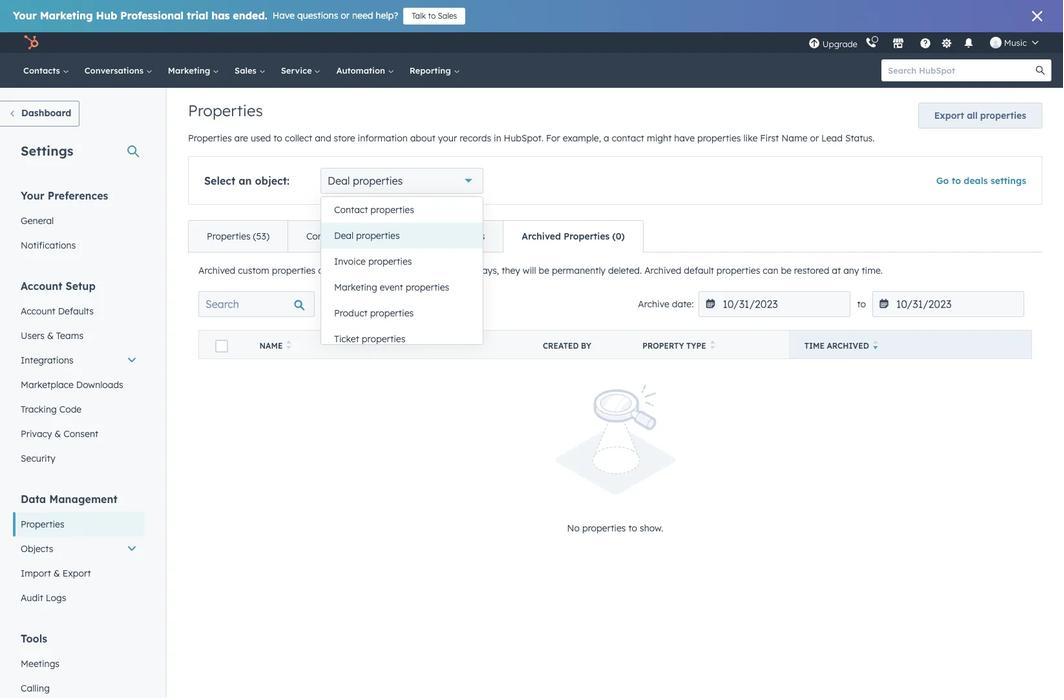 Task type: vqa. For each thing, say whether or not it's contained in the screenshot.
the right Name
yes



Task type: locate. For each thing, give the bounding box(es) containing it.
1 horizontal spatial marketing
[[168, 65, 213, 76]]

created by
[[543, 341, 591, 351]]

press to sort. element inside name button
[[287, 341, 291, 352]]

deal properties inside button
[[334, 230, 400, 242]]

be
[[336, 265, 347, 277], [539, 265, 549, 277], [781, 265, 792, 277]]

0 horizontal spatial name
[[260, 341, 283, 351]]

1 vertical spatial &
[[54, 429, 61, 440]]

&
[[47, 330, 54, 342], [54, 429, 61, 440], [54, 568, 60, 580]]

menu
[[807, 32, 1048, 53]]

account for account defaults
[[21, 306, 55, 317]]

ended.
[[233, 9, 267, 22]]

tab list
[[188, 220, 644, 253]]

0 vertical spatial marketing
[[40, 9, 93, 22]]

invoice
[[334, 256, 366, 268]]

groups
[[454, 231, 485, 242]]

deal properties
[[328, 175, 403, 187], [334, 230, 400, 242]]

1 horizontal spatial restored
[[794, 265, 830, 277]]

talk
[[412, 11, 426, 21]]

be right will on the top
[[539, 265, 549, 277]]

marketing down trial
[[168, 65, 213, 76]]

account for account setup
[[21, 280, 62, 293]]

downloads
[[76, 379, 123, 391]]

& for consent
[[54, 429, 61, 440]]

properties left (53) at the top
[[207, 231, 251, 242]]

1 90 from the left
[[402, 265, 412, 277]]

1 horizontal spatial or
[[810, 132, 819, 144]]

& for export
[[54, 568, 60, 580]]

& right users
[[47, 330, 54, 342]]

0 horizontal spatial 90
[[402, 265, 412, 277]]

calling icon image
[[865, 37, 877, 49]]

contact
[[334, 204, 368, 216]]

contact properties button
[[321, 197, 483, 223]]

90
[[402, 265, 412, 277], [464, 265, 474, 277]]

menu containing music
[[807, 32, 1048, 53]]

name left press to sort. image
[[260, 341, 283, 351]]

MM/DD/YYYY text field
[[873, 291, 1024, 317]]

1 vertical spatial export
[[63, 568, 91, 580]]

your up general at the left of the page
[[21, 189, 44, 202]]

tracking
[[21, 404, 57, 416]]

press to sort. image
[[710, 341, 715, 350]]

0 vertical spatial &
[[47, 330, 54, 342]]

1 horizontal spatial 90
[[464, 265, 474, 277]]

sales left service in the top of the page
[[235, 65, 259, 76]]

0 vertical spatial deal
[[328, 175, 350, 187]]

0 vertical spatial or
[[341, 10, 350, 21]]

2 horizontal spatial be
[[781, 265, 792, 277]]

0 horizontal spatial press to sort. element
[[287, 341, 291, 352]]

can left invoice
[[318, 265, 334, 277]]

deal properties inside popup button
[[328, 175, 403, 187]]

after
[[440, 265, 461, 277]]

1 vertical spatial deal properties
[[334, 230, 400, 242]]

deal up contact
[[328, 175, 350, 187]]

& right privacy
[[54, 429, 61, 440]]

your up 'hubspot' icon
[[13, 9, 37, 22]]

press to sort. element
[[287, 341, 291, 352], [710, 341, 715, 352]]

contacts link
[[16, 53, 77, 88]]

talk to sales button
[[403, 8, 466, 25]]

0 horizontal spatial or
[[341, 10, 350, 21]]

archived inside time archived button
[[827, 341, 869, 351]]

sales right the talk
[[438, 11, 457, 21]]

archived up archive date:
[[644, 265, 682, 277]]

all
[[967, 110, 978, 122]]

press to sort. element right type
[[710, 341, 715, 352]]

descending sort. press to sort ascending. image
[[873, 341, 878, 350]]

settings link
[[939, 36, 955, 49]]

properties up are
[[188, 101, 263, 120]]

help image
[[920, 38, 931, 50]]

meetings link
[[13, 652, 145, 677]]

deal properties up invoice properties
[[334, 230, 400, 242]]

account up users
[[21, 306, 55, 317]]

integrations button
[[13, 348, 145, 373]]

marketing up the all properties
[[334, 282, 377, 293]]

hubspot link
[[16, 35, 48, 50]]

properties
[[980, 110, 1026, 122], [697, 132, 741, 144], [353, 175, 403, 187], [371, 204, 414, 216], [356, 230, 400, 242], [368, 256, 412, 268], [272, 265, 316, 277], [717, 265, 760, 277], [406, 282, 449, 293], [337, 299, 384, 310], [370, 308, 414, 319], [362, 334, 406, 345], [582, 523, 626, 535]]

security
[[21, 453, 55, 465]]

groups link
[[435, 221, 503, 252]]

first
[[760, 132, 779, 144]]

properties inside 'button'
[[370, 308, 414, 319]]

1 horizontal spatial sales
[[438, 11, 457, 21]]

list box containing contact properties
[[321, 197, 483, 352]]

& inside 'link'
[[47, 330, 54, 342]]

0 horizontal spatial sales
[[235, 65, 259, 76]]

2 90 from the left
[[464, 265, 474, 277]]

or left need
[[341, 10, 350, 21]]

properties left are
[[188, 132, 232, 144]]

0 horizontal spatial export
[[63, 568, 91, 580]]

2 account from the top
[[21, 306, 55, 317]]

sales inside talk to sales button
[[438, 11, 457, 21]]

property type button
[[627, 331, 789, 359]]

0 horizontal spatial be
[[336, 265, 347, 277]]

2 vertical spatial &
[[54, 568, 60, 580]]

name right first
[[782, 132, 808, 144]]

name inside button
[[260, 341, 283, 351]]

archived up the archived custom properties can be restored for 90 days. after 90 days, they will be permanently deleted. archived default properties can be restored at any time.
[[522, 231, 561, 242]]

can up mm/dd/yyyy text box
[[763, 265, 779, 277]]

1 can from the left
[[318, 265, 334, 277]]

1 horizontal spatial be
[[539, 265, 549, 277]]

teams
[[56, 330, 83, 342]]

0 horizontal spatial restored
[[349, 265, 385, 277]]

conversations link
[[77, 53, 160, 88]]

automation link
[[329, 53, 402, 88]]

be up mm/dd/yyyy text box
[[781, 265, 792, 277]]

press to sort. element down search archived properties search box
[[287, 341, 291, 352]]

to down any
[[857, 299, 866, 310]]

property
[[643, 341, 684, 351]]

go to deals settings button
[[936, 175, 1026, 187]]

tab panel
[[188, 252, 1043, 573]]

deal up invoice
[[334, 230, 354, 242]]

1 horizontal spatial press to sort. element
[[710, 341, 715, 352]]

upgrade image
[[808, 38, 820, 49]]

select
[[204, 175, 235, 187]]

privacy & consent
[[21, 429, 98, 440]]

privacy & consent link
[[13, 422, 145, 447]]

deal properties up contact properties at left
[[328, 175, 403, 187]]

properties
[[188, 101, 263, 120], [188, 132, 232, 144], [207, 231, 251, 242], [564, 231, 610, 242], [21, 519, 64, 531]]

archived left descending sort. press to sort ascending. element
[[827, 341, 869, 351]]

can
[[318, 265, 334, 277], [763, 265, 779, 277]]

marketplaces image
[[892, 38, 904, 50]]

account up account defaults
[[21, 280, 62, 293]]

settings
[[991, 175, 1026, 187]]

no properties to show. alert
[[198, 385, 1032, 537]]

deal inside button
[[334, 230, 354, 242]]

search image
[[1036, 66, 1045, 75]]

notifications link
[[13, 233, 145, 258]]

notifications image
[[963, 38, 975, 50]]

data
[[21, 493, 46, 506]]

to left show.
[[629, 523, 637, 535]]

1 be from the left
[[336, 265, 347, 277]]

properties (53) link
[[189, 221, 288, 252]]

90 right after
[[464, 265, 474, 277]]

account inside account defaults link
[[21, 306, 55, 317]]

marketing left hub
[[40, 9, 93, 22]]

2 press to sort. element from the left
[[710, 341, 715, 352]]

list box
[[321, 197, 483, 352]]

or
[[341, 10, 350, 21], [810, 132, 819, 144]]

1 vertical spatial your
[[21, 189, 44, 202]]

consent
[[64, 429, 98, 440]]

used
[[251, 132, 271, 144]]

1 horizontal spatial export
[[934, 110, 964, 122]]

conversations
[[84, 65, 146, 76]]

1 horizontal spatial name
[[782, 132, 808, 144]]

close image
[[1032, 11, 1043, 21]]

general
[[21, 215, 54, 227]]

1 vertical spatial name
[[260, 341, 283, 351]]

or left lead
[[810, 132, 819, 144]]

to right the talk
[[428, 11, 436, 21]]

properties link
[[13, 513, 145, 537]]

export up audit logs link
[[63, 568, 91, 580]]

1 vertical spatial sales
[[235, 65, 259, 76]]

Search archived properties search field
[[198, 291, 315, 317]]

show.
[[640, 523, 663, 535]]

are
[[234, 132, 248, 144]]

3 be from the left
[[781, 265, 792, 277]]

calling
[[21, 683, 50, 695]]

90 right for
[[402, 265, 412, 277]]

your preferences
[[21, 189, 108, 202]]

data management element
[[13, 493, 145, 611]]

import & export
[[21, 568, 91, 580]]

1 horizontal spatial can
[[763, 265, 779, 277]]

about
[[410, 132, 436, 144]]

1 vertical spatial deal
[[334, 230, 354, 242]]

your
[[13, 9, 37, 22], [21, 189, 44, 202]]

greg robinson image
[[990, 37, 1002, 48]]

restored left for
[[349, 265, 385, 277]]

2 horizontal spatial marketing
[[334, 282, 377, 293]]

lead
[[822, 132, 843, 144]]

press to sort. element inside property type button
[[710, 341, 715, 352]]

days,
[[477, 265, 499, 277]]

tab list containing properties (53)
[[188, 220, 644, 253]]

0 vertical spatial name
[[782, 132, 808, 144]]

marketplaces button
[[885, 32, 912, 53]]

be up the all properties
[[336, 265, 347, 277]]

account setup element
[[13, 279, 145, 471]]

preferences
[[48, 189, 108, 202]]

your marketing hub professional trial has ended. have questions or need help?
[[13, 9, 398, 22]]

1 vertical spatial marketing
[[168, 65, 213, 76]]

type
[[686, 341, 706, 351]]

1 vertical spatial account
[[21, 306, 55, 317]]

0 vertical spatial sales
[[438, 11, 457, 21]]

properties up objects at the bottom left
[[21, 519, 64, 531]]

& for teams
[[47, 330, 54, 342]]

archive date:
[[638, 299, 694, 310]]

marketing inside button
[[334, 282, 377, 293]]

users & teams link
[[13, 324, 145, 348]]

your for your preferences
[[21, 189, 44, 202]]

hubspot image
[[23, 35, 39, 50]]

time archived button
[[789, 331, 1032, 359]]

time archived
[[805, 341, 869, 351]]

export left all
[[934, 110, 964, 122]]

& right 'import'
[[54, 568, 60, 580]]

export
[[934, 110, 964, 122], [63, 568, 91, 580]]

0 horizontal spatial can
[[318, 265, 334, 277]]

restored left at
[[794, 265, 830, 277]]

2 vertical spatial marketing
[[334, 282, 377, 293]]

& inside data management element
[[54, 568, 60, 580]]

deal inside popup button
[[328, 175, 350, 187]]

management
[[49, 493, 117, 506]]

archived properties (0)
[[522, 231, 625, 242]]

archived left 'custom'
[[198, 265, 235, 277]]

1 account from the top
[[21, 280, 62, 293]]

sales link
[[227, 53, 273, 88]]

0 vertical spatial your
[[13, 9, 37, 22]]

notifications button
[[958, 32, 980, 53]]

1 press to sort. element from the left
[[287, 341, 291, 352]]

properties inside button
[[362, 334, 406, 345]]

0 vertical spatial account
[[21, 280, 62, 293]]

0 vertical spatial export
[[934, 110, 964, 122]]

press to sort. element for property type
[[710, 341, 715, 352]]

users & teams
[[21, 330, 83, 342]]

0 vertical spatial deal properties
[[328, 175, 403, 187]]

marketplace downloads link
[[13, 373, 145, 397]]



Task type: describe. For each thing, give the bounding box(es) containing it.
have
[[273, 10, 295, 21]]

event
[[380, 282, 403, 293]]

0 horizontal spatial marketing
[[40, 9, 93, 22]]

reporting
[[410, 65, 453, 76]]

or inside your marketing hub professional trial has ended. have questions or need help?
[[341, 10, 350, 21]]

calling icon button
[[860, 34, 882, 51]]

contact properties
[[334, 204, 414, 216]]

all
[[323, 299, 335, 310]]

collect
[[285, 132, 312, 144]]

no
[[567, 523, 580, 535]]

contacts
[[23, 65, 63, 76]]

product
[[334, 308, 368, 319]]

example,
[[563, 132, 601, 144]]

2 restored from the left
[[794, 265, 830, 277]]

will
[[523, 265, 536, 277]]

account defaults link
[[13, 299, 145, 324]]

general link
[[13, 209, 145, 233]]

hub
[[96, 9, 117, 22]]

trial
[[187, 9, 208, 22]]

to inside button
[[428, 11, 436, 21]]

sales inside sales link
[[235, 65, 259, 76]]

deal properties button
[[321, 223, 483, 249]]

properties inside data management element
[[21, 519, 64, 531]]

MM/DD/YYYY text field
[[699, 291, 851, 317]]

tab panel containing archived custom properties can be restored for 90 days. after 90 days, they will be permanently deleted. archived default properties can be restored at any time.
[[188, 252, 1043, 573]]

meetings
[[21, 659, 59, 670]]

professional
[[120, 9, 184, 22]]

settings image
[[941, 38, 953, 49]]

your
[[438, 132, 457, 144]]

Search HubSpot search field
[[882, 59, 1040, 81]]

properties left (0)
[[564, 231, 610, 242]]

2 be from the left
[[539, 265, 549, 277]]

security link
[[13, 447, 145, 471]]

store
[[334, 132, 355, 144]]

2 can from the left
[[763, 265, 779, 277]]

ticket properties
[[334, 334, 406, 345]]

contact
[[612, 132, 644, 144]]

archive
[[638, 299, 670, 310]]

to right go
[[952, 175, 961, 187]]

tracking code link
[[13, 397, 145, 422]]

ticket properties button
[[321, 326, 483, 352]]

go to deals settings
[[936, 175, 1026, 187]]

an
[[239, 175, 252, 187]]

1 restored from the left
[[349, 265, 385, 277]]

logs
[[46, 593, 66, 604]]

ticket
[[334, 334, 359, 345]]

by
[[581, 341, 591, 351]]

1 vertical spatial or
[[810, 132, 819, 144]]

audit logs
[[21, 593, 66, 604]]

audit
[[21, 593, 43, 604]]

search button
[[1030, 59, 1052, 81]]

invoice properties button
[[321, 249, 483, 275]]

press to sort. element for name
[[287, 341, 291, 352]]

deal properties button
[[321, 168, 483, 194]]

automation
[[336, 65, 388, 76]]

your preferences element
[[13, 189, 145, 258]]

objects
[[21, 544, 53, 555]]

properties inside alert
[[582, 523, 626, 535]]

properties inside "button"
[[980, 110, 1026, 122]]

(0)
[[612, 231, 625, 242]]

name button
[[244, 331, 527, 359]]

have
[[674, 132, 695, 144]]

archived inside "archived properties (0)" link
[[522, 231, 561, 242]]

descending sort. press to sort ascending. element
[[873, 341, 878, 352]]

export inside "button"
[[934, 110, 964, 122]]

hubspot.
[[504, 132, 544, 144]]

for
[[387, 265, 399, 277]]

all properties
[[323, 299, 384, 310]]

marketplace
[[21, 379, 74, 391]]

help?
[[376, 10, 398, 21]]

help button
[[914, 32, 936, 53]]

privacy
[[21, 429, 52, 440]]

for
[[546, 132, 560, 144]]

marketplace downloads
[[21, 379, 123, 391]]

upgrade
[[823, 38, 858, 49]]

time
[[805, 341, 825, 351]]

and
[[315, 132, 331, 144]]

status.
[[845, 132, 875, 144]]

tools element
[[13, 632, 145, 699]]

at
[[832, 265, 841, 277]]

marketing for marketing event properties
[[334, 282, 377, 293]]

a
[[604, 132, 609, 144]]

to right used
[[274, 132, 282, 144]]

conditional
[[306, 231, 355, 242]]

any
[[844, 265, 859, 277]]

export inside data management element
[[63, 568, 91, 580]]

service
[[281, 65, 314, 76]]

import & export link
[[13, 562, 145, 586]]

press to sort. image
[[287, 341, 291, 350]]

they
[[502, 265, 520, 277]]

your for your marketing hub professional trial has ended. have questions or need help?
[[13, 9, 37, 22]]

talk to sales
[[412, 11, 457, 21]]

records
[[460, 132, 491, 144]]

marketing for marketing link
[[168, 65, 213, 76]]

dashboard link
[[0, 101, 80, 127]]

service link
[[273, 53, 329, 88]]

go
[[936, 175, 949, 187]]

setup
[[66, 280, 96, 293]]

product properties
[[334, 308, 414, 319]]

property type
[[643, 341, 706, 351]]

to inside alert
[[629, 523, 637, 535]]

conditional property logic link
[[288, 221, 435, 252]]

audit logs link
[[13, 586, 145, 611]]

has
[[211, 9, 230, 22]]

export all properties button
[[918, 103, 1043, 129]]



